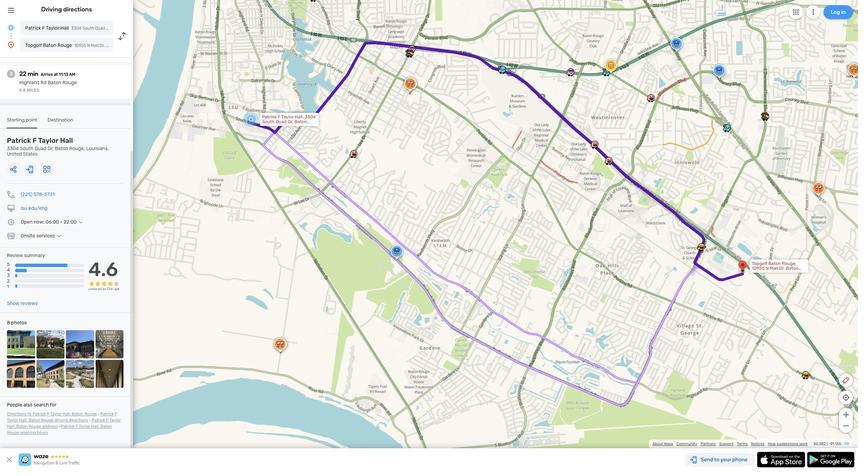 Task type: vqa. For each thing, say whether or not it's contained in the screenshot.
06:00
yes



Task type: locate. For each thing, give the bounding box(es) containing it.
how suggestions work link
[[769, 442, 808, 446]]

pencil image
[[842, 376, 851, 384]]

partners
[[701, 442, 716, 446]]

patrick inside patrick f taylor hall, baton rouge driving directions
[[100, 412, 114, 417]]

5731
[[44, 192, 55, 197]]

f inside patrick f taylor hall, baton rouge driving directions
[[115, 412, 117, 417]]

image 5 of patrick f taylor hall, baton rouge image
[[7, 360, 35, 388]]

hall inside patrick f taylor hall 3304 south quad dr, baton rouge, louisiana, united states
[[60, 136, 73, 145]]

3
[[10, 71, 12, 77], [7, 273, 10, 279]]

patrick f taylor hall, baton rouge opening hours
[[7, 424, 112, 435]]

terms link
[[738, 442, 748, 446]]

image 8 of patrick f taylor hall, baton rouge image
[[95, 360, 124, 388]]

miles down 'topgolf'
[[29, 53, 42, 58]]

directions to patrick f taylor hall, baton rouge
[[7, 412, 97, 417]]

zoom in image
[[842, 411, 851, 419]]

1 vertical spatial miles
[[27, 88, 40, 93]]

patrick inside patrick f taylor hall, baton rouge opening hours
[[61, 424, 75, 429]]

30.382
[[814, 442, 827, 446]]

call image
[[7, 191, 15, 199]]

patrick f taylor hall, baton rouge driving directions link
[[7, 412, 117, 423]]

zoom out image
[[842, 422, 851, 430]]

topgolf
[[25, 42, 42, 48]]

support link
[[720, 442, 734, 446]]

highland
[[19, 80, 39, 86]]

patrick f taylor hall button
[[20, 21, 113, 35]]

traffic
[[68, 461, 80, 466]]

chevron down image
[[55, 233, 63, 239]]

2
[[7, 278, 10, 284]]

starting point button
[[7, 117, 37, 128]]

hall up rouge,
[[60, 136, 73, 145]]

&
[[55, 461, 58, 466]]

0 vertical spatial 3
[[10, 71, 12, 77]]

- right |
[[829, 442, 831, 446]]

services
[[36, 233, 55, 239]]

onsite services button
[[21, 233, 63, 239]]

0 vertical spatial -
[[60, 219, 62, 225]]

3 down 5
[[7, 273, 10, 279]]

taylor inside patrick f taylor hall, baton rouge address
[[109, 418, 121, 423]]

to
[[27, 412, 31, 417]]

3 left the 22
[[10, 71, 12, 77]]

now:
[[34, 219, 44, 225]]

4.6
[[89, 258, 118, 281]]

current location image
[[7, 23, 15, 32]]

patrick for patrick f taylor hall, baton rouge address
[[92, 418, 105, 423]]

rd
[[41, 80, 47, 86]]

united
[[7, 151, 22, 157]]

arrive
[[41, 72, 53, 77]]

rouge inside patrick f taylor hall, baton rouge address
[[29, 424, 41, 429]]

4
[[7, 267, 10, 273]]

navigation
[[34, 461, 54, 466]]

notices link
[[752, 442, 765, 446]]

patrick f taylor hall
[[25, 25, 69, 31]]

hall, inside patrick f taylor hall, baton rouge address
[[7, 424, 15, 429]]

partners link
[[701, 442, 716, 446]]

hall up topgolf baton rouge button
[[60, 25, 69, 31]]

f
[[42, 25, 45, 31], [33, 136, 37, 145], [47, 412, 49, 417], [115, 412, 117, 417], [106, 418, 109, 423], [76, 424, 78, 429]]

91.135
[[831, 442, 842, 446]]

3 inside 5 4 3 2 1
[[7, 273, 10, 279]]

patrick inside patrick f taylor hall, baton rouge address
[[92, 418, 105, 423]]

image 3 of patrick f taylor hall, baton rouge image
[[66, 330, 94, 358]]

community
[[677, 442, 698, 446]]

highland rd baton rouge 9.8 miles
[[19, 80, 77, 93]]

taylor for patrick f taylor hall, baton rouge opening hours
[[79, 424, 90, 429]]

hall inside button
[[60, 25, 69, 31]]

8
[[7, 320, 10, 326]]

rouge left opening
[[7, 430, 19, 435]]

3304
[[7, 146, 19, 152]]

rouge down patrick f taylor hall button
[[58, 42, 72, 48]]

patrick for patrick f taylor hall 3304 south quad dr, baton rouge, louisiana, united states
[[7, 136, 31, 145]]

rouge inside patrick f taylor hall, baton rouge driving directions
[[41, 418, 54, 423]]

patrick f taylor hall 3304 south quad dr, baton rouge, louisiana, united states
[[7, 136, 109, 157]]

hall, inside patrick f taylor hall, baton rouge opening hours
[[91, 424, 100, 429]]

directions
[[7, 412, 27, 417]]

show
[[7, 301, 19, 307]]

miles inside highland rd baton rouge 9.8 miles
[[27, 88, 40, 93]]

patrick inside patrick f taylor hall 3304 south quad dr, baton rouge, louisiana, united states
[[7, 136, 31, 145]]

rouge up address
[[41, 418, 54, 423]]

rouge inside button
[[58, 42, 72, 48]]

onsite services
[[21, 233, 55, 239]]

rouge inside patrick f taylor hall, baton rouge opening hours
[[7, 430, 19, 435]]

directions right driving at the left
[[69, 418, 88, 423]]

patrick inside button
[[25, 25, 41, 31]]

photos
[[11, 320, 27, 326]]

chevron down image
[[77, 220, 85, 225]]

578-
[[34, 192, 44, 197]]

-
[[60, 219, 62, 225], [829, 442, 831, 446]]

directions up patrick f taylor hall button
[[63, 6, 92, 13]]

1 vertical spatial 3
[[7, 273, 10, 279]]

baton
[[43, 42, 56, 48], [48, 80, 61, 86], [55, 146, 68, 152], [72, 412, 83, 417], [29, 418, 40, 423], [16, 424, 28, 429], [101, 424, 112, 429]]

taylor for patrick f taylor hall, baton rouge address
[[109, 418, 121, 423]]

rouge down am
[[62, 80, 77, 86]]

f inside patrick f taylor hall, baton rouge address
[[106, 418, 109, 423]]

2 hall from the top
[[60, 136, 73, 145]]

baton inside highland rd baton rouge 9.8 miles
[[48, 80, 61, 86]]

f inside patrick f taylor hall, baton rouge opening hours
[[76, 424, 78, 429]]

image 2 of patrick f taylor hall, baton rouge image
[[36, 330, 65, 358]]

22
[[19, 70, 26, 78]]

lsu.edu/eng link
[[21, 205, 48, 211]]

rouge up opening
[[29, 424, 41, 429]]

1 hall from the top
[[60, 25, 69, 31]]

|
[[827, 442, 828, 446]]

miles down highland
[[27, 88, 40, 93]]

hall, for driving
[[19, 418, 28, 423]]

at
[[54, 72, 58, 77]]

patrick
[[25, 25, 41, 31], [7, 136, 31, 145], [32, 412, 46, 417], [100, 412, 114, 417], [92, 418, 105, 423], [61, 424, 75, 429]]

taylor for patrick f taylor hall, baton rouge driving directions
[[7, 418, 18, 423]]

11:13
[[59, 72, 68, 77]]

miles
[[29, 53, 42, 58], [27, 88, 40, 93]]

point
[[26, 117, 37, 123]]

patrick for patrick f taylor hall
[[25, 25, 41, 31]]

- left 22:00
[[60, 219, 62, 225]]

hall, inside patrick f taylor hall, baton rouge driving directions
[[19, 418, 28, 423]]

waze
[[665, 442, 674, 446]]

taylor inside patrick f taylor hall, baton rouge driving directions
[[7, 418, 18, 423]]

taylor inside patrick f taylor hall, baton rouge opening hours
[[79, 424, 90, 429]]

f inside button
[[42, 25, 45, 31]]

1 vertical spatial directions
[[69, 418, 88, 423]]

taylor inside button
[[46, 25, 59, 31]]

0 vertical spatial hall
[[60, 25, 69, 31]]

driving directions
[[41, 6, 92, 13]]

taylor inside patrick f taylor hall 3304 south quad dr, baton rouge, louisiana, united states
[[38, 136, 59, 145]]

0 vertical spatial directions
[[63, 6, 92, 13]]

directions
[[63, 6, 92, 13], [69, 418, 88, 423]]

louisiana,
[[86, 146, 109, 152]]

summary
[[24, 253, 45, 259]]

f inside patrick f taylor hall 3304 south quad dr, baton rouge, louisiana, united states
[[33, 136, 37, 145]]

baton inside patrick f taylor hall 3304 south quad dr, baton rouge, louisiana, united states
[[55, 146, 68, 152]]

community link
[[677, 442, 698, 446]]

image 7 of patrick f taylor hall, baton rouge image
[[66, 360, 94, 388]]

destination
[[48, 117, 73, 123]]

hours
[[37, 430, 48, 435]]

patrick for patrick f taylor hall, baton rouge driving directions
[[100, 412, 114, 417]]

baton inside button
[[43, 42, 56, 48]]

1 horizontal spatial -
[[829, 442, 831, 446]]

hall for patrick f taylor hall
[[60, 25, 69, 31]]

1 vertical spatial hall
[[60, 136, 73, 145]]



Task type: describe. For each thing, give the bounding box(es) containing it.
x image
[[5, 456, 13, 464]]

1
[[7, 284, 9, 290]]

notices
[[752, 442, 765, 446]]

(225) 578-5731
[[21, 192, 55, 197]]

also
[[23, 402, 32, 408]]

patrick f taylor hall, baton rouge address link
[[7, 418, 121, 429]]

06:00
[[46, 219, 59, 225]]

taylor for patrick f taylor hall 3304 south quad dr, baton rouge, louisiana, united states
[[38, 136, 59, 145]]

opening
[[20, 430, 36, 435]]

rouge inside highland rd baton rouge 9.8 miles
[[62, 80, 77, 86]]

10.6
[[19, 53, 28, 58]]

for
[[50, 402, 56, 408]]

f for patrick f taylor hall, baton rouge address
[[106, 418, 109, 423]]

0 horizontal spatial -
[[60, 219, 62, 225]]

hall, for address
[[7, 424, 15, 429]]

f for patrick f taylor hall, baton rouge driving directions
[[115, 412, 117, 417]]

support
[[720, 442, 734, 446]]

directions inside patrick f taylor hall, baton rouge driving directions
[[69, 418, 88, 423]]

30.382 | -91.135
[[814, 442, 842, 446]]

about waze link
[[653, 442, 674, 446]]

taylor for patrick f taylor hall
[[46, 25, 59, 31]]

store image
[[7, 232, 15, 240]]

topgolf baton rouge button
[[20, 38, 113, 52]]

review summary
[[7, 253, 45, 259]]

f for patrick f taylor hall 3304 south quad dr, baton rouge, louisiana, united states
[[33, 136, 37, 145]]

navigation & live traffic
[[34, 461, 80, 466]]

1 vertical spatial -
[[829, 442, 831, 446]]

starting
[[7, 117, 25, 123]]

rouge,
[[69, 146, 85, 152]]

5
[[7, 262, 10, 268]]

review
[[7, 253, 23, 259]]

open now: 06:00 - 22:00 button
[[21, 219, 85, 225]]

hall, for opening
[[91, 424, 100, 429]]

about
[[653, 442, 664, 446]]

rouge up patrick f taylor hall, baton rouge address link
[[84, 412, 97, 417]]

8 photos
[[7, 320, 27, 326]]

how
[[769, 442, 776, 446]]

address
[[42, 424, 57, 429]]

search
[[34, 402, 49, 408]]

image 4 of patrick f taylor hall, baton rouge image
[[95, 330, 124, 358]]

5 4 3 2 1
[[7, 262, 10, 290]]

dr,
[[48, 146, 54, 152]]

22 min arrive at 11:13 am
[[19, 70, 75, 78]]

quad
[[35, 146, 46, 152]]

computer image
[[7, 204, 15, 213]]

baton inside patrick f taylor hall, baton rouge driving directions
[[29, 418, 40, 423]]

image 6 of patrick f taylor hall, baton rouge image
[[36, 360, 65, 388]]

f for patrick f taylor hall
[[42, 25, 45, 31]]

about waze community partners support terms notices how suggestions work
[[653, 442, 808, 446]]

min
[[28, 70, 38, 78]]

10.6 miles
[[19, 53, 42, 58]]

open now: 06:00 - 22:00
[[21, 219, 77, 225]]

patrick f taylor hall, baton rouge opening hours link
[[7, 424, 112, 435]]

image 1 of patrick f taylor hall, baton rouge image
[[7, 330, 35, 358]]

0 vertical spatial miles
[[29, 53, 42, 58]]

link image
[[845, 441, 850, 446]]

lsu.edu/eng
[[21, 205, 48, 211]]

patrick for patrick f taylor hall, baton rouge opening hours
[[61, 424, 75, 429]]

suggestions
[[777, 442, 799, 446]]

(225) 578-5731 link
[[21, 192, 55, 197]]

onsite
[[21, 233, 35, 239]]

show reviews
[[7, 301, 38, 307]]

(225)
[[21, 192, 32, 197]]

open
[[21, 219, 32, 225]]

live
[[59, 461, 67, 466]]

baton inside patrick f taylor hall, baton rouge address
[[16, 424, 28, 429]]

topgolf baton rouge
[[25, 42, 72, 48]]

directions to patrick f taylor hall, baton rouge link
[[7, 412, 97, 417]]

driving
[[41, 6, 62, 13]]

people
[[7, 402, 22, 408]]

clock image
[[7, 218, 15, 226]]

people also search for
[[7, 402, 56, 408]]

work
[[800, 442, 808, 446]]

f for patrick f taylor hall, baton rouge opening hours
[[76, 424, 78, 429]]

location image
[[7, 41, 15, 49]]

hall for patrick f taylor hall 3304 south quad dr, baton rouge, louisiana, united states
[[60, 136, 73, 145]]

22:00
[[64, 219, 77, 225]]

states
[[23, 151, 38, 157]]

am
[[69, 72, 75, 77]]

baton inside patrick f taylor hall, baton rouge opening hours
[[101, 424, 112, 429]]

south
[[20, 146, 33, 152]]

driving
[[55, 418, 68, 423]]

destination button
[[48, 117, 73, 128]]



